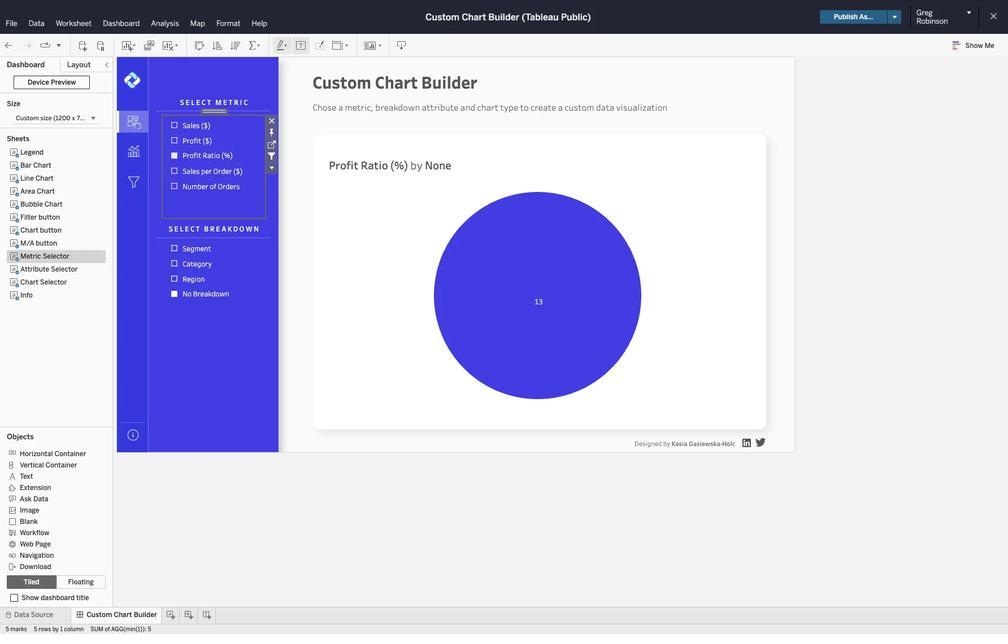 Task type: locate. For each thing, give the bounding box(es) containing it.
builder
[[489, 12, 520, 22], [422, 71, 478, 93], [134, 612, 157, 620]]

2 horizontal spatial c
[[244, 98, 248, 107]]

2 5 from the left
[[34, 627, 37, 634]]

custom chart builder up sum of agg(min(1)): 5
[[87, 612, 157, 620]]

public)
[[561, 12, 591, 22]]

by left kasia
[[664, 440, 671, 448]]

filter
[[20, 214, 37, 222]]

chart inside application
[[375, 71, 418, 93]]

container down "horizontal container"
[[45, 462, 77, 470]]

ask data option
[[7, 494, 98, 505]]

2 horizontal spatial 5
[[148, 627, 151, 634]]

marks
[[10, 627, 27, 634]]

1 vertical spatial data
[[33, 496, 48, 504]]

5 for 5 marks
[[6, 627, 9, 634]]

r
[[234, 98, 239, 107], [210, 224, 215, 233]]

web page option
[[7, 539, 98, 550]]

c left b
[[190, 224, 195, 233]]

new data source image
[[77, 40, 89, 51]]

profit
[[329, 158, 359, 172]]

data up the redo icon
[[29, 19, 44, 28]]

dashboard down the redo icon
[[7, 60, 45, 69]]

m/a
[[20, 240, 34, 248]]

format workbook image
[[314, 40, 325, 51]]

container up vertical container option
[[55, 451, 86, 458]]

1
[[60, 627, 63, 634]]

list box
[[7, 146, 106, 424]]

1 vertical spatial selector
[[51, 266, 78, 274]]

none
[[425, 158, 452, 172]]

0 vertical spatial selector
[[43, 253, 69, 261]]

0 vertical spatial l
[[191, 98, 195, 107]]

custom inside application
[[313, 71, 372, 93]]

s e l e c t   m e t r i c
[[180, 98, 248, 107]]

vertical container option
[[7, 460, 98, 471]]

fit image
[[332, 40, 350, 51]]

worksheet
[[56, 19, 92, 28]]

l for s e l e c t   m e t r i c
[[191, 98, 195, 107]]

2 horizontal spatial builder
[[489, 12, 520, 22]]

5 left marks
[[6, 627, 9, 634]]

1 vertical spatial builder
[[422, 71, 478, 93]]

1 vertical spatial l
[[180, 224, 183, 233]]

selector up attribute selector
[[43, 253, 69, 261]]

0 horizontal spatial builder
[[134, 612, 157, 620]]

l left m
[[191, 98, 195, 107]]

1 horizontal spatial l
[[191, 98, 195, 107]]

0 horizontal spatial by
[[52, 627, 59, 634]]

0 vertical spatial show
[[966, 42, 984, 50]]

gasiewska-
[[689, 440, 723, 448]]

floating
[[68, 579, 94, 587]]

0 vertical spatial button
[[39, 214, 60, 222]]

replay animation image right the redo icon
[[40, 40, 51, 51]]

1 horizontal spatial a
[[558, 102, 563, 113]]

5 right agg(min(1)):
[[148, 627, 151, 634]]

area
[[20, 188, 35, 196]]

s left m
[[180, 98, 184, 107]]

a right create
[[558, 102, 563, 113]]

0 horizontal spatial custom chart builder
[[87, 612, 157, 620]]

metric
[[20, 253, 41, 261]]

replay animation image left new data source "image"
[[55, 42, 62, 48]]

line chart
[[20, 175, 54, 183]]

breakdown
[[376, 102, 420, 113]]

dashboard
[[103, 19, 140, 28], [7, 60, 45, 69]]

1 horizontal spatial dashboard
[[103, 19, 140, 28]]

0 horizontal spatial t
[[196, 224, 200, 233]]

1 vertical spatial r
[[210, 224, 215, 233]]

data up marks
[[14, 612, 29, 620]]

0 vertical spatial s
[[180, 98, 184, 107]]

1 vertical spatial dashboard
[[7, 60, 45, 69]]

replay animation image
[[40, 40, 51, 51], [55, 42, 62, 48]]

1 vertical spatial by
[[664, 440, 671, 448]]

1 horizontal spatial c
[[202, 98, 206, 107]]

container inside vertical container option
[[45, 462, 77, 470]]

0 vertical spatial data
[[29, 19, 44, 28]]

show left me
[[966, 42, 984, 50]]

data for data source
[[14, 612, 29, 620]]

and
[[461, 102, 476, 113]]

agg(min(1)):
[[111, 627, 146, 634]]

5 marks
[[6, 627, 27, 634]]

image option
[[7, 505, 98, 516]]

preview
[[51, 79, 76, 87]]

of
[[105, 627, 110, 634]]

redo image
[[21, 40, 33, 51]]

t
[[207, 98, 211, 107], [229, 98, 233, 107], [196, 224, 200, 233]]

s for s e l e c t   m e t r i c
[[180, 98, 184, 107]]

0 vertical spatial custom chart builder
[[313, 71, 478, 93]]

selector for metric selector
[[43, 253, 69, 261]]

1 horizontal spatial t
[[207, 98, 211, 107]]

hide mark labels image
[[296, 40, 307, 51]]

t left m
[[207, 98, 211, 107]]

1 5 from the left
[[6, 627, 9, 634]]

workflow option
[[7, 528, 98, 539]]

sum of agg(min(1)): 5
[[91, 627, 151, 634]]

700)
[[77, 115, 91, 122]]

1 vertical spatial button
[[40, 227, 62, 235]]

w
[[246, 224, 253, 233]]

0 vertical spatial r
[[234, 98, 239, 107]]

selector for attribute selector
[[51, 266, 78, 274]]

custom chart builder inside application
[[313, 71, 478, 93]]

show inside button
[[966, 42, 984, 50]]

0 horizontal spatial s
[[169, 224, 173, 233]]

data
[[596, 102, 615, 113]]

chart
[[462, 12, 486, 22], [375, 71, 418, 93], [33, 162, 51, 170], [35, 175, 54, 183], [37, 188, 55, 196], [45, 201, 63, 209], [20, 227, 38, 235], [20, 279, 38, 287], [114, 612, 132, 620]]

a right chose
[[338, 102, 343, 113]]

0 horizontal spatial l
[[180, 224, 183, 233]]

c left m
[[202, 98, 206, 107]]

0 horizontal spatial dashboard
[[7, 60, 45, 69]]

5 left rows
[[34, 627, 37, 634]]

1 horizontal spatial show
[[966, 42, 984, 50]]

1 vertical spatial container
[[45, 462, 77, 470]]

t for e
[[207, 98, 211, 107]]

totals image
[[248, 40, 262, 51]]

size
[[40, 115, 52, 122]]

1 horizontal spatial custom chart builder
[[313, 71, 478, 93]]

chart selector
[[20, 279, 67, 287]]

t left i
[[229, 98, 233, 107]]

data down 'extension'
[[33, 496, 48, 504]]

image image
[[142, 50, 293, 468], [124, 72, 141, 89], [306, 127, 781, 444], [756, 439, 766, 447], [743, 439, 751, 448]]

1 vertical spatial s
[[169, 224, 173, 233]]

blank
[[20, 518, 38, 526]]

rows
[[39, 627, 51, 634]]

1 horizontal spatial s
[[180, 98, 184, 107]]

chart button
[[20, 227, 62, 235]]

5
[[6, 627, 9, 634], [34, 627, 37, 634], [148, 627, 151, 634]]

sheets
[[7, 135, 29, 143]]

bubble chart
[[20, 201, 63, 209]]

custom chart builder
[[313, 71, 478, 93], [87, 612, 157, 620]]

l left b
[[180, 224, 183, 233]]

bar chart
[[20, 162, 51, 170]]

blank option
[[7, 516, 98, 528]]

greg robinson
[[917, 8, 949, 25]]

pause auto updates image
[[96, 40, 107, 51]]

area chart
[[20, 188, 55, 196]]

b
[[204, 224, 209, 233]]

container
[[55, 451, 86, 458], [45, 462, 77, 470]]

info
[[20, 292, 33, 300]]

fix height image
[[266, 127, 278, 139]]

selector down metric selector
[[51, 266, 78, 274]]

data for data
[[29, 19, 44, 28]]

column
[[64, 627, 84, 634]]

container for horizontal container
[[55, 451, 86, 458]]

container inside horizontal container option
[[55, 451, 86, 458]]

0 vertical spatial by
[[411, 158, 423, 172]]

0 horizontal spatial 5
[[6, 627, 9, 634]]

a
[[338, 102, 343, 113], [558, 102, 563, 113]]

2 vertical spatial data
[[14, 612, 29, 620]]

r left i
[[234, 98, 239, 107]]

show down tiled
[[21, 595, 39, 603]]

analysis
[[151, 19, 179, 28]]

new worksheet image
[[121, 40, 137, 51]]

by right (%)
[[411, 158, 423, 172]]

sorted descending by min(1) within field list image
[[230, 40, 241, 51]]

remove from dashboard image
[[266, 115, 278, 127]]

1 horizontal spatial r
[[234, 98, 239, 107]]

builder left (tableau
[[489, 12, 520, 22]]

button up metric selector
[[36, 240, 57, 248]]

me
[[985, 42, 995, 50]]

device
[[28, 79, 49, 87]]

selector down attribute selector
[[40, 279, 67, 287]]

navigation
[[20, 552, 54, 560]]

data
[[29, 19, 44, 28], [33, 496, 48, 504], [14, 612, 29, 620]]

r right b
[[210, 224, 215, 233]]

0 vertical spatial container
[[55, 451, 86, 458]]

kasia
[[672, 440, 688, 448]]

c right i
[[244, 98, 248, 107]]

ask data
[[20, 496, 48, 504]]

collapse image
[[103, 62, 110, 68]]

2 vertical spatial button
[[36, 240, 57, 248]]

2 vertical spatial selector
[[40, 279, 67, 287]]

5 rows by 1 column
[[34, 627, 84, 634]]

custom chart builder (tableau public)
[[426, 12, 591, 22]]

button down 'bubble chart'
[[39, 214, 60, 222]]

1 horizontal spatial 5
[[34, 627, 37, 634]]

builder up attribute
[[422, 71, 478, 93]]

show me button
[[948, 37, 1005, 54]]

builder up agg(min(1)):
[[134, 612, 157, 620]]

dashboard up new worksheet icon
[[103, 19, 140, 28]]

i
[[240, 98, 242, 107]]

go to sheet image
[[266, 139, 278, 150]]

selector for chart selector
[[40, 279, 67, 287]]

1 horizontal spatial builder
[[422, 71, 478, 93]]

2 horizontal spatial t
[[229, 98, 233, 107]]

marks. press enter to open the view data window.. use arrow keys to navigate data visualization elements. image
[[117, 106, 148, 137], [165, 118, 263, 194], [117, 136, 148, 167], [117, 166, 148, 197], [327, 180, 749, 191], [327, 192, 749, 400], [165, 241, 263, 302], [126, 429, 140, 443]]

ratio
[[361, 158, 388, 172]]

use as filter image
[[266, 150, 278, 162]]

0 horizontal spatial a
[[338, 102, 343, 113]]

by left the 1
[[52, 627, 59, 634]]

0 horizontal spatial show
[[21, 595, 39, 603]]

custom chart builder up "breakdown"
[[313, 71, 478, 93]]

1 vertical spatial show
[[21, 595, 39, 603]]

button down filter button
[[40, 227, 62, 235]]

device preview
[[28, 79, 76, 87]]

t left b
[[196, 224, 200, 233]]

0 horizontal spatial c
[[190, 224, 195, 233]]

sorted ascending by min(1) within field list image
[[212, 40, 223, 51]]

s left b
[[169, 224, 173, 233]]



Task type: describe. For each thing, give the bounding box(es) containing it.
publish as... button
[[820, 10, 888, 24]]

show for show me
[[966, 42, 984, 50]]

ask
[[20, 496, 32, 504]]

data source
[[14, 612, 53, 620]]

tiled
[[24, 579, 39, 587]]

metric,
[[345, 102, 374, 113]]

more options image
[[266, 162, 278, 174]]

to
[[520, 102, 529, 113]]

togglestate option group
[[7, 576, 106, 590]]

a
[[222, 224, 226, 233]]

help
[[252, 19, 267, 28]]

(tableau
[[522, 12, 559, 22]]

clear sheet image
[[162, 40, 180, 51]]

button for m/a button
[[36, 240, 57, 248]]

greg
[[917, 8, 933, 17]]

0 horizontal spatial r
[[210, 224, 215, 233]]

map
[[190, 19, 205, 28]]

highlight image
[[276, 40, 289, 51]]

type
[[501, 102, 519, 113]]

as...
[[860, 13, 874, 21]]

1 vertical spatial custom chart builder
[[87, 612, 157, 620]]

horizontal container
[[20, 451, 86, 458]]

c for s e l e c t   b r e a k d o w n
[[190, 224, 195, 233]]

custom
[[565, 102, 595, 113]]

text
[[20, 473, 33, 481]]

0 horizontal spatial replay animation image
[[40, 40, 51, 51]]

c for s e l e c t   m e t r i c
[[202, 98, 206, 107]]

(1200
[[53, 115, 70, 122]]

k
[[228, 224, 232, 233]]

d
[[233, 224, 238, 233]]

builder inside the custom chart builder application
[[422, 71, 478, 93]]

2 a from the left
[[558, 102, 563, 113]]

t for r
[[196, 224, 200, 233]]

image
[[20, 507, 39, 515]]

workflow
[[20, 530, 49, 538]]

2 vertical spatial builder
[[134, 612, 157, 620]]

extension
[[20, 484, 51, 492]]

n
[[254, 224, 259, 233]]

m/a button
[[20, 240, 57, 248]]

3 5 from the left
[[148, 627, 151, 634]]

s for s e l e c t   b r e a k d o w n
[[169, 224, 173, 233]]

device preview button
[[14, 76, 90, 89]]

0 vertical spatial builder
[[489, 12, 520, 22]]

publish as...
[[834, 13, 874, 21]]

swap rows and columns image
[[194, 40, 205, 51]]

l for s e l e c t   b r e a k d o w n
[[180, 224, 183, 233]]

2 horizontal spatial by
[[664, 440, 671, 448]]

holc
[[723, 440, 736, 448]]

(%)
[[391, 158, 408, 172]]

download image
[[396, 40, 408, 51]]

horizontal
[[20, 451, 53, 458]]

title
[[76, 595, 89, 603]]

attribute selector
[[20, 266, 78, 274]]

5 for 5 rows by 1 column
[[34, 627, 37, 634]]

profit ratio (%) by none
[[329, 158, 452, 172]]

format
[[216, 19, 241, 28]]

m
[[216, 98, 222, 107]]

metric selector
[[20, 253, 69, 261]]

extension option
[[7, 482, 98, 494]]

publish
[[834, 13, 858, 21]]

page
[[35, 541, 51, 549]]

1 horizontal spatial by
[[411, 158, 423, 172]]

attribute
[[422, 102, 459, 113]]

web
[[20, 541, 34, 549]]

file
[[6, 19, 17, 28]]

web page
[[20, 541, 51, 549]]

bar
[[20, 162, 32, 170]]

s e l e c t   b r e a k d o w n
[[169, 224, 259, 233]]

visualization
[[617, 102, 668, 113]]

line
[[20, 175, 34, 183]]

2 vertical spatial by
[[52, 627, 59, 634]]

show dashboard title
[[21, 595, 89, 603]]

0 vertical spatial dashboard
[[103, 19, 140, 28]]

chart
[[477, 102, 499, 113]]

designed
[[635, 440, 662, 448]]

custom chart builder application
[[113, 50, 1008, 607]]

bubble
[[20, 201, 43, 209]]

container for vertical container
[[45, 462, 77, 470]]

objects list box
[[7, 445, 106, 573]]

show me
[[966, 42, 995, 50]]

duplicate image
[[144, 40, 155, 51]]

objects
[[7, 433, 34, 442]]

custom size (1200 x 700)
[[16, 115, 91, 122]]

show for show dashboard title
[[21, 595, 39, 603]]

button for filter button
[[39, 214, 60, 222]]

dashboard
[[41, 595, 75, 603]]

x
[[72, 115, 75, 122]]

undo image
[[3, 40, 15, 51]]

vertical container
[[20, 462, 77, 470]]

1 horizontal spatial replay animation image
[[55, 42, 62, 48]]

navigation option
[[7, 550, 98, 561]]

button for chart button
[[40, 227, 62, 235]]

data inside option
[[33, 496, 48, 504]]

create
[[531, 102, 557, 113]]

download option
[[7, 561, 98, 573]]

chose
[[313, 102, 337, 113]]

source
[[31, 612, 53, 620]]

horizontal container option
[[7, 448, 98, 460]]

chose a metric, breakdown attribute and chart type to create a custom data visualization
[[313, 102, 670, 113]]

show/hide cards image
[[364, 40, 382, 51]]

text option
[[7, 471, 98, 482]]

list box containing legend
[[7, 146, 106, 424]]

size
[[7, 100, 20, 108]]

1 a from the left
[[338, 102, 343, 113]]

vertical
[[20, 462, 44, 470]]

filter button
[[20, 214, 60, 222]]

sum
[[91, 627, 103, 634]]

robinson
[[917, 17, 949, 25]]

download
[[20, 564, 51, 572]]



Task type: vqa. For each thing, say whether or not it's contained in the screenshot.
totals image
yes



